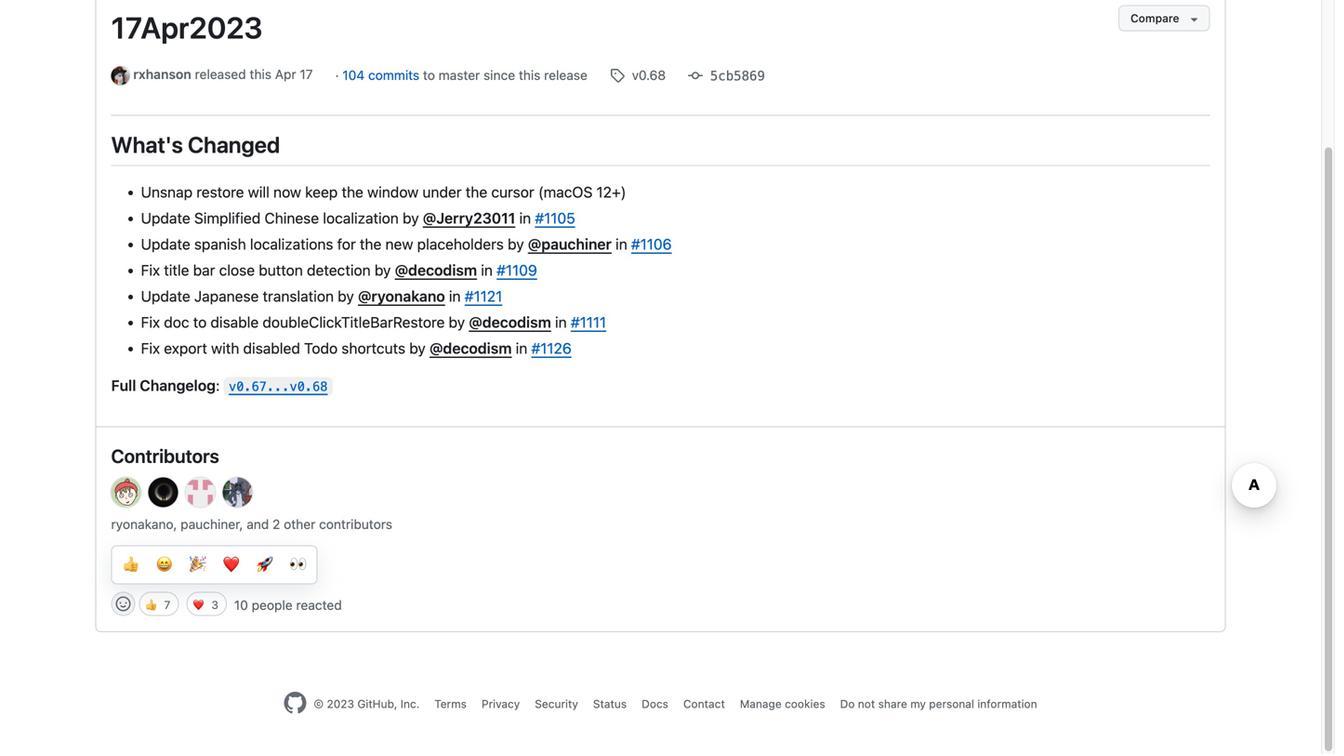 Task type: describe. For each thing, give the bounding box(es) containing it.
🚀 button
[[250, 550, 279, 580]]

compare
[[1131, 12, 1180, 25]]

in left #1106
[[616, 235, 628, 253]]

@decodism link for fix title bar close button detection by
[[395, 261, 477, 279]]

detection
[[307, 261, 371, 279]]

status
[[593, 697, 627, 711]]

close
[[219, 261, 255, 279]]

by right shortcuts
[[409, 339, 426, 357]]

12+)
[[597, 183, 626, 201]]

(macos
[[538, 183, 593, 201]]

do not share my personal information
[[840, 697, 1038, 711]]

1 update from the top
[[141, 209, 190, 227]]

compare button
[[1119, 5, 1210, 31]]

🚀
[[256, 554, 273, 575]]

2 update from the top
[[141, 235, 190, 253]]

#1109
[[497, 261, 537, 279]]

@decodism link for fix doc to disable doubleclicktitlebarrestore by
[[469, 313, 551, 331]]

2023
[[327, 697, 354, 711]]

#1126 link
[[532, 339, 572, 357]]

share
[[878, 697, 908, 711]]

terms link
[[435, 697, 467, 711]]

#1106 link
[[631, 235, 672, 253]]

do not share my personal information button
[[840, 696, 1038, 712]]

disabled
[[243, 339, 300, 357]]

translation
[[263, 287, 334, 305]]

104
[[343, 67, 365, 83]]

do
[[840, 697, 855, 711]]

1 fix from the top
[[141, 261, 160, 279]]

rxhanson
[[133, 66, 191, 82]]

10
[[234, 598, 248, 613]]

add or remove reactions element
[[111, 592, 135, 616]]

🎉
[[189, 554, 206, 575]]

in left #1121 in the top of the page
[[449, 287, 461, 305]]

2 fix from the top
[[141, 313, 160, 331]]

© 2023 github, inc.
[[314, 697, 420, 711]]

full
[[111, 377, 136, 394]]

other
[[284, 517, 316, 532]]

information
[[978, 697, 1038, 711]]

#1109 link
[[497, 261, 537, 279]]

security
[[535, 697, 578, 711]]

#1121 link
[[465, 287, 502, 305]]

104 commits link
[[343, 67, 423, 83]]

localization
[[323, 209, 399, 227]]

rxhanson released this apr 17
[[133, 66, 313, 82]]

by down new
[[375, 261, 391, 279]]

disable
[[211, 313, 259, 331]]

homepage image
[[284, 692, 306, 714]]

not
[[858, 697, 875, 711]]

contributors
[[319, 517, 392, 532]]

the up @jerry23011
[[466, 183, 488, 201]]

😄
[[156, 554, 172, 575]]

v0.67...v0.68 link
[[224, 377, 333, 396]]

@pauchiner
[[528, 235, 612, 253]]

contact
[[683, 697, 725, 711]]

release
[[544, 67, 588, 83]]

in down cursor
[[519, 209, 531, 227]]

released
[[195, 66, 246, 82]]

❤️ 3
[[193, 598, 218, 613]]

changelog
[[140, 377, 216, 394]]

menu containing 👍
[[111, 545, 318, 584]]

todo
[[304, 339, 338, 357]]

unsnap restore will now keep the window under the cursor (macos 12+) update simplified chinese localization by @jerry23011 in #1105 update spanish localizations for the new placeholders by @pauchiner in #1106 fix title bar close button detection by @decodism in #1109 update japanese translation by @ryonakano in #1121 fix doc to disable doubleclicktitlebarrestore by @decodism in #1111 fix export with disabled todo shortcuts by @decodism in #1126
[[141, 183, 672, 357]]

docs
[[642, 697, 669, 711]]

window
[[367, 183, 419, 201]]

8
[[209, 559, 216, 572]]

full changelog : v0.67...v0.68
[[111, 377, 328, 394]]

❤️ for ❤️
[[223, 554, 239, 575]]

inc.
[[401, 697, 420, 711]]

#1111 link
[[571, 313, 606, 331]]

@jerry23011 image
[[223, 478, 252, 507]]

master
[[439, 67, 480, 83]]

in up #1121 in the top of the page
[[481, 261, 493, 279]]

add or remove reactions image
[[116, 597, 131, 611]]

simplified
[[194, 209, 261, 227]]

#1126
[[532, 339, 572, 357]]

1 vertical spatial @decodism
[[469, 313, 551, 331]]

status link
[[593, 697, 627, 711]]

#1121
[[465, 287, 502, 305]]

ryonakano,
[[111, 517, 177, 532]]

2 vertical spatial @decodism
[[430, 339, 512, 357]]

bar
[[193, 261, 215, 279]]

#1106
[[631, 235, 672, 253]]

rxhanson link
[[133, 66, 191, 82]]

manage cookies button
[[740, 696, 825, 712]]

terms
[[435, 697, 467, 711]]

to inside unsnap restore will now keep the window under the cursor (macos 12+) update simplified chinese localization by @jerry23011 in #1105 update spanish localizations for the new placeholders by @pauchiner in #1106 fix title bar close button detection by @decodism in #1109 update japanese translation by @ryonakano in #1121 fix doc to disable doubleclicktitlebarrestore by @decodism in #1111 fix export with disabled todo shortcuts by @decodism in #1126
[[193, 313, 207, 331]]



Task type: locate. For each thing, give the bounding box(es) containing it.
❤️ for ❤️ 3
[[193, 598, 204, 613]]

in left #1126
[[516, 339, 528, 357]]

2
[[273, 517, 280, 532]]

github,
[[357, 697, 397, 711]]

update up title
[[141, 235, 190, 253]]

update down the unsnap
[[141, 209, 190, 227]]

@jerry23011
[[423, 209, 516, 227]]

by up new
[[403, 209, 419, 227]]

by down #1121 in the top of the page
[[449, 313, 465, 331]]

the
[[342, 183, 364, 201], [466, 183, 488, 201], [360, 235, 382, 253]]

0 vertical spatial @decodism
[[395, 261, 477, 279]]

the right for
[[360, 235, 382, 253]]

v0.67...v0.68
[[229, 379, 328, 394]]

will
[[248, 183, 270, 201]]

doc
[[164, 313, 189, 331]]

0 horizontal spatial to
[[193, 313, 207, 331]]

privacy
[[482, 697, 520, 711]]

keep
[[305, 183, 338, 201]]

under
[[423, 183, 462, 201]]

3 fix from the top
[[141, 339, 160, 357]]

what's changed
[[111, 131, 280, 157]]

to right doc
[[193, 313, 207, 331]]

reacted
[[296, 598, 342, 613]]

changed
[[188, 131, 280, 157]]

chinese
[[265, 209, 319, 227]]

👍 for 👍 7
[[146, 598, 157, 613]]

to
[[423, 67, 435, 83], [193, 313, 207, 331]]

in
[[519, 209, 531, 227], [616, 235, 628, 253], [481, 261, 493, 279], [449, 287, 461, 305], [555, 313, 567, 331], [516, 339, 528, 357]]

the up localization
[[342, 183, 364, 201]]

pauchiner,
[[181, 517, 243, 532]]

japanese
[[194, 287, 259, 305]]

my
[[911, 697, 926, 711]]

contact link
[[683, 697, 725, 711]]

by down detection
[[338, 287, 354, 305]]

@rxhanson image
[[111, 66, 130, 85]]

👍 button
[[116, 550, 146, 580]]

this
[[250, 66, 272, 82], [519, 67, 541, 83]]

😄 button
[[149, 550, 179, 580]]

unsnap
[[141, 183, 193, 201]]

@decodism link for fix export with disabled todo shortcuts by
[[430, 339, 512, 357]]

3
[[211, 598, 218, 611]]

🎉 button
[[183, 550, 213, 580]]

shortcuts
[[342, 339, 405, 357]]

this right since
[[519, 67, 541, 83]]

with
[[211, 339, 239, 357]]

@decodism image
[[186, 478, 215, 507]]

0 vertical spatial to
[[423, 67, 435, 83]]

👍 inside 👍 button
[[123, 554, 139, 575]]

title
[[164, 261, 189, 279]]

©
[[314, 697, 324, 711]]

17
[[300, 66, 313, 82]]

1 vertical spatial update
[[141, 235, 190, 253]]

1 horizontal spatial ❤️
[[223, 554, 239, 575]]

0 vertical spatial 👍
[[123, 554, 139, 575]]

@ryonakano image
[[111, 478, 141, 507]]

0 vertical spatial ❤️
[[223, 554, 239, 575]]

security link
[[535, 697, 578, 711]]

1 vertical spatial to
[[193, 313, 207, 331]]

for
[[337, 235, 356, 253]]

0 vertical spatial @decodism link
[[395, 261, 477, 279]]

10 people reacted
[[234, 598, 342, 613]]

triangle down image
[[1187, 12, 1202, 27]]

v0.68 link
[[610, 65, 666, 85]]

👍 7
[[146, 598, 170, 613]]

restore
[[196, 183, 244, 201]]

0 horizontal spatial 👍
[[123, 554, 139, 575]]

❤️ inside button
[[223, 554, 239, 575]]

1 horizontal spatial to
[[423, 67, 435, 83]]

0 horizontal spatial this
[[250, 66, 272, 82]]

3 update from the top
[[141, 287, 190, 305]]

2 vertical spatial update
[[141, 287, 190, 305]]

·
[[335, 67, 339, 83]]

this left apr on the top of page
[[250, 66, 272, 82]]

0 horizontal spatial ❤️
[[193, 598, 204, 613]]

@decodism
[[395, 261, 477, 279], [469, 313, 551, 331], [430, 339, 512, 357]]

:
[[216, 377, 220, 394]]

new
[[386, 235, 413, 253]]

placeholders
[[417, 235, 504, 253]]

1 vertical spatial fix
[[141, 313, 160, 331]]

by
[[403, 209, 419, 227], [508, 235, 524, 253], [375, 261, 391, 279], [338, 287, 354, 305], [449, 313, 465, 331], [409, 339, 426, 357]]

👀
[[290, 554, 306, 575]]

fix left doc
[[141, 313, 160, 331]]

1 vertical spatial 👍
[[146, 598, 157, 613]]

1 horizontal spatial this
[[519, 67, 541, 83]]

@pauchiner link
[[528, 235, 612, 253]]

· 104 commits to master           since this release
[[335, 67, 588, 83]]

in left #1111 link
[[555, 313, 567, 331]]

👍 left 7
[[146, 598, 157, 613]]

menu
[[111, 545, 318, 584]]

to left master
[[423, 67, 435, 83]]

❤️ right 8
[[223, 554, 239, 575]]

1 horizontal spatial 👍
[[146, 598, 157, 613]]

manage cookies
[[740, 697, 825, 711]]

17apr2023
[[111, 10, 263, 45]]

people
[[252, 598, 293, 613]]

❤️ left 3
[[193, 598, 204, 613]]

fix left export
[[141, 339, 160, 357]]

@decodism link
[[395, 261, 477, 279], [469, 313, 551, 331], [430, 339, 512, 357]]

0 vertical spatial update
[[141, 209, 190, 227]]

since
[[484, 67, 515, 83]]

2 vertical spatial @decodism link
[[430, 339, 512, 357]]

update down title
[[141, 287, 190, 305]]

0 vertical spatial fix
[[141, 261, 160, 279]]

1 vertical spatial @decodism link
[[469, 313, 551, 331]]

what's
[[111, 131, 183, 157]]

1 vertical spatial ❤️
[[193, 598, 204, 613]]

spanish
[[194, 235, 246, 253]]

apr
[[275, 66, 296, 82]]

doubleclicktitlebarrestore
[[263, 313, 445, 331]]

v0.68
[[632, 67, 666, 83]]

commit image
[[688, 68, 703, 83]]

by up #1109
[[508, 235, 524, 253]]

@pauchiner image
[[148, 478, 178, 507]]

5cb5869
[[710, 68, 765, 84]]

#1105 link
[[535, 209, 575, 227]]

7
[[164, 598, 170, 611]]

and
[[247, 517, 269, 532]]

tag image
[[610, 68, 625, 83]]

#1105
[[535, 209, 575, 227]]

privacy link
[[482, 697, 520, 711]]

commits
[[368, 67, 420, 83]]

contributors
[[111, 445, 219, 467]]

2 vertical spatial fix
[[141, 339, 160, 357]]

👍 left 😄
[[123, 554, 139, 575]]

#1111
[[571, 313, 606, 331]]

👍 for 👍
[[123, 554, 139, 575]]

5cb5869 link
[[688, 68, 765, 84]]

fix left title
[[141, 261, 160, 279]]



Task type: vqa. For each thing, say whether or not it's contained in the screenshot.
command palette image
no



